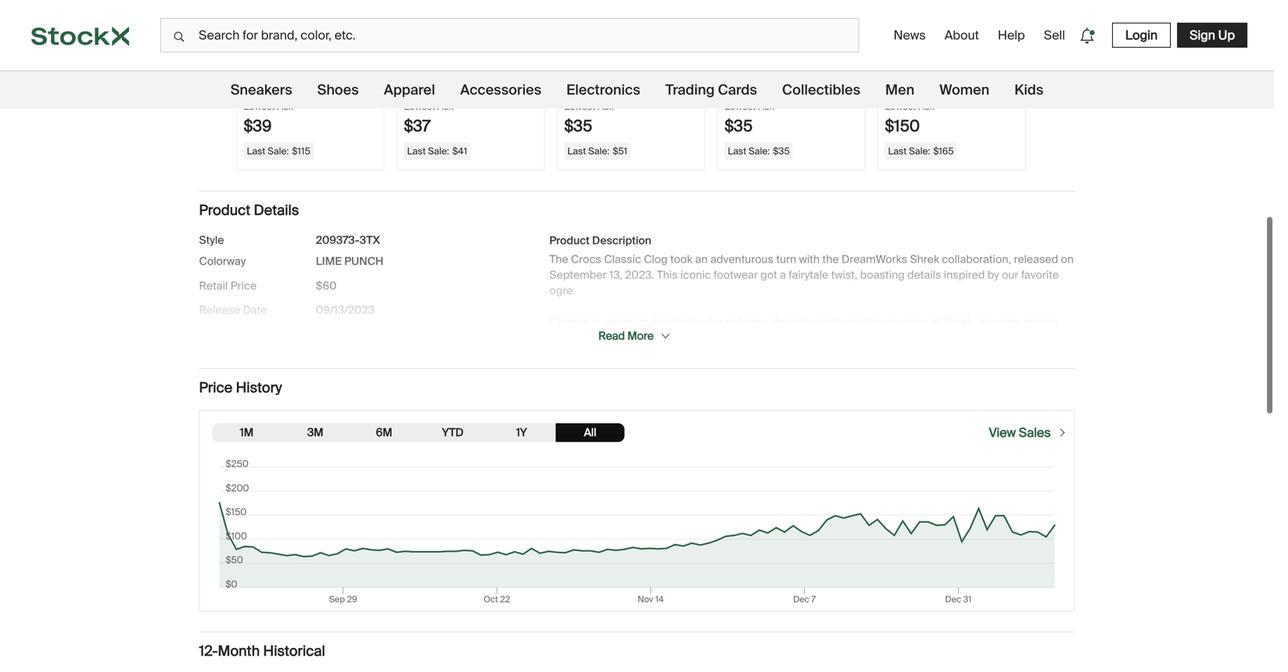 Task type: vqa. For each thing, say whether or not it's contained in the screenshot.
left with
yes



Task type: locate. For each thing, give the bounding box(es) containing it.
ask down chocolate
[[758, 101, 774, 113]]

1 vertical spatial this
[[672, 377, 690, 392]]

clog up this
[[644, 252, 668, 267]]

1 horizontal spatial with
[[799, 252, 820, 267]]

signature
[[834, 377, 882, 392]]

it
[[779, 330, 785, 345]]

ear
[[599, 346, 616, 361]]

lowest down green
[[564, 101, 596, 113]]

iconic
[[681, 268, 711, 282]]

0 horizontal spatial product
[[199, 202, 250, 220]]

0 horizontal spatial $35
[[564, 116, 592, 136]]

sale: for $150
[[909, 145, 930, 157]]

2 lowest from the left
[[404, 101, 435, 113]]

this up enchanting
[[672, 377, 690, 392]]

dreamworks up $39
[[244, 81, 310, 95]]

help
[[998, 27, 1025, 43]]

crocs down product description
[[571, 252, 602, 267]]

clog up collectibles
[[798, 66, 821, 80]]

4 lowest from the left
[[725, 101, 756, 113]]

ask right apparel link
[[438, 101, 454, 113]]

0 horizontal spatial with
[[604, 393, 624, 408]]

shoes
[[317, 81, 359, 99]]

an
[[695, 252, 708, 267], [956, 393, 968, 408]]

trading
[[665, 81, 715, 99]]

1 vertical spatial an
[[956, 393, 968, 408]]

1 vertical spatial dreamworks
[[842, 252, 908, 267]]

the inside the crocs classic clog took an adventurous turn with the dreamworks shrek collaboration, released on september 13, 2023. this iconic footwear got a fairytale twist, boasting details inspired by our favorite ogre.
[[822, 252, 839, 267]]

a right at
[[848, 424, 854, 439]]

1 lowest from the left
[[244, 101, 275, 113]]

read more
[[599, 329, 654, 344]]

what's
[[550, 377, 583, 392]]

crocs classic clog peeps pink image
[[897, 0, 1007, 47]]

group
[[200, 411, 637, 455]]

with up fairytale
[[799, 252, 820, 267]]

shrek up 'details' at right top
[[910, 252, 939, 267]]

1 horizontal spatial far
[[609, 409, 625, 423]]

1 vertical spatial product
[[550, 233, 590, 248]]

the crocs classic clog took an adventurous turn with the dreamworks shrek collaboration, released on september 13, 2023. this iconic footwear got a fairytale twist, boasting details inspired by our favorite ogre.
[[550, 252, 1074, 298]]

the down dreamworks.
[[782, 409, 801, 423]]

2 vertical spatial on
[[596, 424, 609, 439]]

1 horizontal spatial this
[[772, 315, 791, 329]]

really
[[586, 377, 613, 392]]

5 lowest from the left
[[885, 101, 916, 113]]

1 vertical spatial price
[[199, 379, 233, 397]]

the down box
[[857, 346, 874, 361]]

dreamworks up boasting
[[842, 252, 908, 267]]

animated
[[942, 346, 990, 361]]

clog down you're
[[876, 409, 900, 423]]

$35 down crocs classic clog chocolate lowest ask $35
[[773, 145, 790, 157]]

this inside coming in a swamp-inspired color scheme, this clog captures the essence of shrek, merging greens and browns harmoniously. but what truly sets it apart? the toe box showcases the unmistakable shrek nose and ear details, injecting a playful vibe and bringing out the magic of the animated classic.
[[772, 315, 791, 329]]

1 horizontal spatial september
[[611, 424, 668, 439]]

sale: down crocs classic clog chocolate lowest ask $35
[[749, 145, 770, 157]]

september down the away,
[[611, 424, 668, 439]]

1 horizontal spatial product
[[550, 233, 590, 248]]

0 vertical spatial 13,
[[609, 268, 622, 282]]

1 horizontal spatial inspired
[[944, 268, 985, 282]]

historical
[[263, 643, 325, 661]]

toe
[[844, 330, 860, 345]]

greens
[[1023, 315, 1059, 329]]

clog inside crocs classic clog chocolate lowest ask $35
[[798, 66, 821, 80]]

0 horizontal spatial inspired
[[654, 315, 695, 329]]

crocs inside crocs classic clog chocolate lowest ask $35
[[725, 66, 755, 80]]

last down $39
[[247, 145, 265, 157]]

ytd button
[[419, 424, 487, 443]]

1 ask from the left
[[277, 101, 293, 113]]

1 vertical spatial the
[[822, 330, 841, 345]]

and
[[550, 330, 569, 345], [577, 346, 596, 361], [772, 346, 791, 361], [719, 424, 738, 439]]

product
[[199, 202, 250, 220], [550, 233, 590, 248]]

1 vertical spatial september
[[611, 424, 668, 439]]

last for $150
[[888, 145, 907, 157]]

vibe
[[748, 346, 769, 361]]

release
[[199, 303, 240, 318]]

lowest down men
[[885, 101, 916, 113]]

an up iconic
[[695, 252, 708, 267]]

lowest down apparel
[[404, 101, 435, 113]]

classic down whether
[[836, 409, 874, 423]]

crocs up apparel
[[404, 66, 434, 80]]

0 horizontal spatial far
[[590, 409, 606, 423]]

sale: left $51 in the left top of the page
[[588, 145, 610, 157]]

last for ask
[[247, 145, 265, 157]]

men link
[[886, 71, 915, 109]]

group containing 1m
[[200, 411, 637, 455]]

classic down the description
[[604, 252, 641, 267]]

allure
[[706, 393, 734, 408]]

sale: left $115
[[268, 145, 289, 157]]

ask down electronics
[[598, 101, 614, 113]]

0 horizontal spatial this
[[672, 377, 690, 392]]

stockx logo link
[[0, 0, 160, 70]]

classic up "women"
[[918, 66, 955, 80]]

classic
[[277, 66, 314, 80], [437, 66, 474, 80], [597, 66, 635, 80], [758, 66, 795, 80], [918, 66, 955, 80], [604, 252, 641, 267], [959, 377, 996, 392], [836, 409, 874, 423]]

army
[[664, 66, 690, 80]]

inspired down collaboration, in the top of the page
[[944, 268, 985, 282]]

last
[[247, 145, 265, 157], [407, 145, 426, 157], [568, 145, 586, 157], [728, 145, 746, 157], [888, 145, 907, 157]]

with down cool
[[604, 393, 624, 408]]

0 horizontal spatial 13,
[[609, 268, 622, 282]]

crocs up priced
[[803, 409, 834, 423]]

a right got
[[780, 268, 786, 282]]

sale: left the $165
[[909, 145, 930, 157]]

twist,
[[831, 268, 858, 282]]

the down captures
[[822, 330, 841, 345]]

5 last from the left
[[888, 145, 907, 157]]

$35 inside crocs classic clog army green lowest ask $35
[[564, 116, 592, 136]]

last sale: $35
[[728, 145, 790, 157]]

around
[[1025, 393, 1060, 408]]

captures
[[818, 315, 863, 329]]

2023,
[[687, 424, 716, 439]]

1 last from the left
[[247, 145, 265, 157]]

clog up "women"
[[958, 66, 982, 80]]

3 lowest from the left
[[564, 101, 596, 113]]

last down $37
[[407, 145, 426, 157]]

an inside the crocs classic clog took an adventurous turn with the dreamworks shrek collaboration, released on september 13, 2023. this iconic footwear got a fairytale twist, boasting details inspired by our favorite ogre.
[[695, 252, 708, 267]]

0 horizontal spatial an
[[695, 252, 708, 267]]

sneakers
[[231, 81, 292, 99]]

trading cards link
[[665, 71, 757, 109]]

clog
[[317, 66, 340, 80], [477, 66, 501, 80], [637, 66, 661, 80], [798, 66, 821, 80], [958, 66, 982, 80], [644, 252, 668, 267], [998, 377, 1022, 392], [876, 409, 900, 423]]

crocs up 'cards'
[[725, 66, 755, 80]]

sales
[[1019, 425, 1051, 441]]

$115
[[292, 145, 310, 157]]

on right headed
[[940, 393, 953, 408]]

0 vertical spatial price
[[231, 279, 257, 293]]

0 vertical spatial september
[[550, 268, 607, 282]]

product up ogre.
[[550, 233, 590, 248]]

playful
[[712, 346, 745, 361]]

1 horizontal spatial 13,
[[671, 424, 684, 439]]

perfect
[[728, 409, 764, 423]]

13, left 2023.
[[609, 268, 622, 282]]

2 vertical spatial dreamworks
[[903, 409, 969, 423]]

209373-3tx
[[316, 233, 380, 248]]

price up release date
[[231, 279, 257, 293]]

but
[[683, 330, 701, 345]]

clog inside the crocs classic clog took an adventurous turn with the dreamworks shrek collaboration, released on september 13, 2023. this iconic footwear got a fairytale twist, boasting details inspired by our favorite ogre.
[[644, 252, 668, 267]]

dreamworks down headed
[[903, 409, 969, 423]]

clog inside crocs classic clog army green lowest ask $35
[[637, 66, 661, 80]]

lowest inside crocs classic clog dreamworks shrek (kids) lowest ask $39
[[244, 101, 275, 113]]

1 vertical spatial inspired
[[654, 315, 695, 329]]

classic up electronics
[[597, 66, 635, 80]]

and left was
[[719, 424, 738, 439]]

0 vertical spatial this
[[772, 315, 791, 329]]

3tx
[[360, 233, 380, 248]]

notification unread icon image
[[1076, 25, 1098, 47]]

crocs up "sneakers"
[[244, 66, 274, 80]]

2 horizontal spatial the
[[822, 330, 841, 345]]

2023.
[[625, 268, 654, 282]]

and down it
[[772, 346, 791, 361]]

price left history
[[199, 379, 233, 397]]

on right released
[[1061, 252, 1074, 267]]

last down 'cards'
[[728, 145, 746, 157]]

$35 up last sale: $35
[[725, 116, 753, 136]]

classic up chocolate
[[758, 66, 795, 80]]

2 horizontal spatial on
[[1061, 252, 1074, 267]]

price history
[[199, 379, 282, 397]]

and up the nose
[[550, 330, 569, 345]]

1 horizontal spatial an
[[956, 393, 968, 408]]

shrek
[[312, 81, 341, 95], [910, 252, 939, 267], [1034, 330, 1063, 345], [735, 377, 764, 392], [971, 409, 1001, 423]]

bringing
[[794, 346, 835, 361]]

1 sale: from the left
[[268, 145, 289, 157]]

0 vertical spatial the
[[550, 252, 568, 267]]

a inside the crocs classic clog took an adventurous turn with the dreamworks shrek collaboration, released on september 13, 2023. this iconic footwear got a fairytale twist, boasting details inspired by our favorite ogre.
[[780, 268, 786, 282]]

crocs up pink
[[885, 66, 916, 80]]

$35 inside crocs classic clog chocolate lowest ask $35
[[725, 116, 753, 136]]

1 vertical spatial 13,
[[671, 424, 684, 439]]

5 ask from the left
[[919, 101, 935, 113]]

$35 up last sale: $51
[[564, 116, 592, 136]]

last down '$150'
[[888, 145, 907, 157]]

accessories link
[[460, 71, 542, 109]]

shrek left (kids)
[[312, 81, 341, 95]]

the up twist,
[[822, 252, 839, 267]]

0 vertical spatial dreamworks
[[244, 81, 310, 95]]

footwear
[[714, 268, 758, 282]]

stockx logo image
[[31, 26, 129, 46]]

0 horizontal spatial september
[[550, 268, 607, 282]]

lowest inside crocs classic clog peeps pink lowest ask $150
[[885, 101, 916, 113]]

5 sale: from the left
[[909, 145, 930, 157]]

0 vertical spatial inspired
[[944, 268, 985, 282]]

a inside what's really cool about this crocs x shrek design is the signature comfort of the classic clog combined with the enchanting allure of dreamworks. whether you're headed on an adventure around town or far far away, these are the perfect fit. the crocs classic clog dreamworks shrek collab dropped on september 13, 2023, and was initially priced at a magical $60.
[[848, 424, 854, 439]]

sign
[[1190, 27, 1216, 43]]

crocs
[[244, 66, 274, 80], [404, 66, 434, 80], [564, 66, 595, 80], [725, 66, 755, 80], [885, 66, 916, 80], [571, 252, 602, 267], [693, 377, 724, 392], [803, 409, 834, 423]]

colorway
[[199, 254, 246, 269]]

on inside the crocs classic clog took an adventurous turn with the dreamworks shrek collaboration, released on september 13, 2023. this iconic footwear got a fairytale twist, boasting details inspired by our favorite ogre.
[[1061, 252, 1074, 267]]

was
[[741, 424, 760, 439]]

far right or
[[590, 409, 606, 423]]

inspired up the but
[[654, 315, 695, 329]]

crocs inside the crocs classic clog took an adventurous turn with the dreamworks shrek collaboration, released on september 13, 2023. this iconic footwear got a fairytale twist, boasting details inspired by our favorite ogre.
[[571, 252, 602, 267]]

1 vertical spatial with
[[604, 393, 624, 408]]

on
[[1061, 252, 1074, 267], [940, 393, 953, 408], [596, 424, 609, 439]]

$165
[[933, 145, 954, 157]]

crocs classic clog black
[[404, 66, 531, 80]]

cards
[[718, 81, 757, 99]]

details,
[[618, 346, 655, 361]]

the up box
[[865, 315, 882, 329]]

2 horizontal spatial $35
[[773, 145, 790, 157]]

$60.
[[900, 424, 922, 439]]

last left $51 in the left top of the page
[[568, 145, 586, 157]]

nose
[[550, 346, 575, 361]]

0 vertical spatial an
[[695, 252, 708, 267]]

0 horizontal spatial the
[[550, 252, 568, 267]]

3 ask from the left
[[598, 101, 614, 113]]

classic up "sneakers"
[[277, 66, 314, 80]]

ask down "sneakers"
[[277, 101, 293, 113]]

crocs classic clog chocolate image
[[737, 0, 846, 47]]

ask up '$150'
[[919, 101, 935, 113]]

ask inside crocs classic clog dreamworks shrek (kids) lowest ask $39
[[277, 101, 293, 113]]

sets
[[754, 330, 776, 345]]

crocs inside crocs classic clog dreamworks shrek (kids) lowest ask $39
[[244, 66, 274, 80]]

inspired inside the crocs classic clog took an adventurous turn with the dreamworks shrek collaboration, released on september 13, 2023. this iconic footwear got a fairytale twist, boasting details inspired by our favorite ogre.
[[944, 268, 985, 282]]

crocs up green
[[564, 66, 595, 80]]

read more button
[[594, 323, 676, 350]]

2 vertical spatial the
[[782, 409, 801, 423]]

lowest down "sneakers"
[[244, 101, 275, 113]]

clog left army
[[637, 66, 661, 80]]

3 sale: from the left
[[588, 145, 610, 157]]

ask inside crocs classic clog peeps pink lowest ask $150
[[919, 101, 935, 113]]

the down shrek,
[[944, 330, 960, 345]]

september up ogre.
[[550, 268, 607, 282]]

last sale: $41
[[407, 145, 467, 157]]

dreamworks inside the crocs classic clog took an adventurous turn with the dreamworks shrek collaboration, released on september 13, 2023. this iconic footwear got a fairytale twist, boasting details inspired by our favorite ogre.
[[842, 252, 908, 267]]

ask
[[277, 101, 293, 113], [438, 101, 454, 113], [598, 101, 614, 113], [758, 101, 774, 113], [919, 101, 935, 113]]

product up "style"
[[199, 202, 250, 220]]

classic.
[[993, 346, 1031, 361]]

1 horizontal spatial $35
[[725, 116, 753, 136]]

on right "dropped"
[[596, 424, 609, 439]]

ytd
[[442, 426, 464, 440]]

1 vertical spatial on
[[940, 393, 953, 408]]

4 ask from the left
[[758, 101, 774, 113]]

news
[[894, 27, 926, 43]]

crocs classic clog dreamworks shrek (kids) lowest ask $39
[[244, 66, 372, 136]]

3 last from the left
[[568, 145, 586, 157]]

all button
[[556, 424, 625, 443]]

collab
[[1003, 409, 1034, 423]]

description
[[592, 233, 652, 248]]

1 horizontal spatial the
[[782, 409, 801, 423]]

lowest down 'cards'
[[725, 101, 756, 113]]

sale:
[[268, 145, 289, 157], [428, 145, 449, 157], [588, 145, 610, 157], [749, 145, 770, 157], [909, 145, 930, 157]]

clog inside crocs classic clog peeps pink lowest ask $150
[[958, 66, 982, 80]]

classic up adventure
[[959, 377, 996, 392]]

dreamworks
[[244, 81, 310, 95], [842, 252, 908, 267], [903, 409, 969, 423]]

sale: left $41
[[428, 145, 449, 157]]

13, down these
[[671, 424, 684, 439]]

2 ask from the left
[[438, 101, 454, 113]]

2 last from the left
[[407, 145, 426, 157]]

clog up shoes
[[317, 66, 340, 80]]

an left adventure
[[956, 393, 968, 408]]

crocs classic clog army green image
[[577, 0, 686, 47]]

the up ogre.
[[550, 252, 568, 267]]

shrek down greens
[[1034, 330, 1063, 345]]

punch
[[344, 254, 384, 269]]

this up it
[[772, 315, 791, 329]]

september inside what's really cool about this crocs x shrek design is the signature comfort of the classic clog combined with the enchanting allure of dreamworks. whether you're headed on an adventure around town or far far away, these are the perfect fit. the crocs classic clog dreamworks shrek collab dropped on september 13, 2023, and was initially priced at a magical $60.
[[611, 424, 668, 439]]

far left the away,
[[609, 409, 625, 423]]

0 vertical spatial product
[[199, 202, 250, 220]]

2 sale: from the left
[[428, 145, 449, 157]]

crocs classic clog army green lowest ask $35
[[564, 66, 690, 136]]

13,
[[609, 268, 622, 282], [671, 424, 684, 439]]

1 horizontal spatial on
[[940, 393, 953, 408]]

this
[[657, 268, 678, 282]]

harmoniously.
[[611, 330, 681, 345]]

the inside coming in a swamp-inspired color scheme, this clog captures the essence of shrek, merging greens and browns harmoniously. but what truly sets it apart? the toe box showcases the unmistakable shrek nose and ear details, injecting a playful vibe and bringing out the magic of the animated classic.
[[822, 330, 841, 345]]

0 vertical spatial with
[[799, 252, 820, 267]]

a right in
[[604, 315, 610, 329]]

clog up adventure
[[998, 377, 1022, 392]]

of up perfect
[[736, 393, 746, 408]]

lowest inside the lowest ask $37
[[404, 101, 435, 113]]

shrek inside coming in a swamp-inspired color scheme, this clog captures the essence of shrek, merging greens and browns harmoniously. but what truly sets it apart? the toe box showcases the unmistakable shrek nose and ear details, injecting a playful vibe and bringing out the magic of the animated classic.
[[1034, 330, 1063, 345]]

truly
[[730, 330, 752, 345]]

about
[[945, 27, 979, 43]]

of down showcases
[[910, 346, 920, 361]]

0 vertical spatial on
[[1061, 252, 1074, 267]]

and down browns
[[577, 346, 596, 361]]

1m
[[240, 426, 254, 440]]



Task type: describe. For each thing, give the bounding box(es) containing it.
a down "what"
[[704, 346, 710, 361]]

news link
[[887, 21, 932, 50]]

13, inside the crocs classic clog took an adventurous turn with the dreamworks shrek collaboration, released on september 13, 2023. this iconic footwear got a fairytale twist, boasting details inspired by our favorite ogre.
[[609, 268, 622, 282]]

box
[[863, 330, 882, 345]]

adventurous
[[711, 252, 774, 267]]

view sales button
[[983, 424, 1074, 443]]

inspired inside coming in a swamp-inspired color scheme, this clog captures the essence of shrek, merging greens and browns harmoniously. but what truly sets it apart? the toe box showcases the unmistakable shrek nose and ear details, injecting a playful vibe and bringing out the magic of the animated classic.
[[654, 315, 695, 329]]

the down animated
[[939, 377, 956, 392]]

dreamworks.
[[749, 393, 818, 408]]

september inside the crocs classic clog took an adventurous turn with the dreamworks shrek collaboration, released on september 13, 2023. this iconic footwear got a fairytale twist, boasting details inspired by our favorite ogre.
[[550, 268, 607, 282]]

the up the away,
[[627, 393, 643, 408]]

lime punch
[[316, 254, 384, 269]]

lowest ask $37
[[404, 101, 454, 136]]

chocolate
[[725, 81, 777, 95]]

magic
[[876, 346, 908, 361]]

$60
[[316, 279, 337, 293]]

essence
[[885, 315, 928, 329]]

3m button
[[281, 424, 350, 443]]

classic inside the crocs classic clog took an adventurous turn with the dreamworks shrek collaboration, released on september 13, 2023. this iconic footwear got a fairytale twist, boasting details inspired by our favorite ogre.
[[604, 252, 641, 267]]

4 last from the left
[[728, 145, 746, 157]]

ogre.
[[550, 284, 576, 298]]

with inside what's really cool about this crocs x shrek design is the signature comfort of the classic clog combined with the enchanting allure of dreamworks. whether you're headed on an adventure around town or far far away, these are the perfect fit. the crocs classic clog dreamworks shrek collab dropped on september 13, 2023, and was initially priced at a magical $60.
[[604, 393, 624, 408]]

kids
[[1015, 81, 1044, 99]]

accessories
[[460, 81, 542, 99]]

clog inside crocs classic clog dreamworks shrek (kids) lowest ask $39
[[317, 66, 340, 80]]

town
[[550, 409, 574, 423]]

lowest inside crocs classic clog army green lowest ask $35
[[564, 101, 596, 113]]

crocs inside crocs classic clog army green lowest ask $35
[[564, 66, 595, 80]]

collectibles
[[782, 81, 860, 99]]

6m button
[[350, 424, 419, 443]]

help link
[[992, 21, 1031, 50]]

the down allure on the right bottom of page
[[708, 409, 725, 423]]

coming
[[550, 315, 590, 329]]

whether
[[820, 393, 864, 408]]

view
[[989, 425, 1016, 441]]

crocs classic clog dreamworks shrek (kids) image
[[256, 0, 365, 47]]

of up headed
[[927, 377, 937, 392]]

crocs classic clog chocolate lowest ask $35
[[725, 66, 821, 136]]

apparel
[[384, 81, 435, 99]]

of left shrek,
[[931, 315, 941, 329]]

fairytale
[[789, 268, 829, 282]]

1y button
[[487, 424, 556, 443]]

injecting
[[657, 346, 701, 361]]

2 far from the left
[[609, 409, 625, 423]]

$41
[[452, 145, 467, 157]]

sale: for ask
[[268, 145, 289, 157]]

our
[[1002, 268, 1019, 282]]

merging
[[978, 315, 1021, 329]]

09/13/2023
[[316, 303, 375, 318]]

classic inside crocs classic clog peeps pink lowest ask $150
[[918, 66, 955, 80]]

lowest inside crocs classic clog chocolate lowest ask $35
[[725, 101, 756, 113]]

men
[[886, 81, 915, 99]]

1 far from the left
[[590, 409, 606, 423]]

coming in a swamp-inspired color scheme, this clog captures the essence of shrek, merging greens and browns harmoniously. but what truly sets it apart? the toe box showcases the unmistakable shrek nose and ear details, injecting a playful vibe and bringing out the magic of the animated classic.
[[550, 315, 1063, 361]]

1y
[[516, 426, 527, 440]]

read
[[599, 329, 625, 344]]

in
[[592, 315, 601, 329]]

away,
[[627, 409, 655, 423]]

what
[[703, 330, 727, 345]]

login button
[[1112, 23, 1171, 48]]

more
[[628, 329, 654, 344]]

is
[[804, 377, 812, 392]]

pink
[[885, 81, 907, 95]]

shoes link
[[317, 71, 359, 109]]

crocs up allure on the right bottom of page
[[693, 377, 724, 392]]

ask inside the lowest ask $37
[[438, 101, 454, 113]]

and inside what's really cool about this crocs x shrek design is the signature comfort of the classic clog combined with the enchanting allure of dreamworks. whether you're headed on an adventure around town or far far away, these are the perfect fit. the crocs classic clog dreamworks shrek collab dropped on september 13, 2023, and was initially priced at a magical $60.
[[719, 424, 738, 439]]

classic inside crocs classic clog chocolate lowest ask $35
[[758, 66, 795, 80]]

ask inside crocs classic clog chocolate lowest ask $35
[[758, 101, 774, 113]]

ask inside crocs classic clog army green lowest ask $35
[[598, 101, 614, 113]]

move carousel right image
[[1058, 66, 1067, 75]]

view sales
[[989, 425, 1051, 441]]

sell link
[[1038, 21, 1072, 50]]

black
[[503, 66, 531, 80]]

took
[[670, 252, 693, 267]]

enchanting
[[646, 393, 703, 408]]

headed
[[899, 393, 937, 408]]

an inside what's really cool about this crocs x shrek design is the signature comfort of the classic clog combined with the enchanting allure of dreamworks. whether you're headed on an adventure around town or far far away, these are the perfect fit. the crocs classic clog dreamworks shrek collab dropped on september 13, 2023, and was initially priced at a magical $60.
[[956, 393, 968, 408]]

$150
[[885, 116, 920, 136]]

the right is
[[815, 377, 831, 392]]

crocs inside crocs classic clog peeps pink lowest ask $150
[[885, 66, 916, 80]]

move carousel left image
[[207, 66, 216, 75]]

classic up accessories
[[437, 66, 474, 80]]

shrek inside crocs classic clog dreamworks shrek (kids) lowest ask $39
[[312, 81, 341, 95]]

apart?
[[787, 330, 820, 345]]

x
[[726, 377, 732, 392]]

classic inside crocs classic clog army green lowest ask $35
[[597, 66, 635, 80]]

13, inside what's really cool about this crocs x shrek design is the signature comfort of the classic clog combined with the enchanting allure of dreamworks. whether you're headed on an adventure around town or far far away, these are the perfect fit. the crocs classic clog dreamworks shrek collab dropped on september 13, 2023, and was initially priced at a magical $60.
[[671, 424, 684, 439]]

about
[[640, 377, 669, 392]]

the down showcases
[[923, 346, 940, 361]]

history
[[236, 379, 282, 397]]

boasting
[[860, 268, 905, 282]]

product category switcher element
[[0, 71, 1274, 109]]

crocs classic clog black image
[[416, 0, 526, 47]]

4 sale: from the left
[[749, 145, 770, 157]]

magical
[[857, 424, 897, 439]]

women
[[940, 81, 990, 99]]

Search... search field
[[160, 18, 859, 52]]

details
[[254, 202, 299, 220]]

scheme,
[[726, 315, 770, 329]]

by
[[988, 268, 999, 282]]

the inside the crocs classic clog took an adventurous turn with the dreamworks shrek collaboration, released on september 13, 2023. this iconic footwear got a fairytale twist, boasting details inspired by our favorite ogre.
[[550, 252, 568, 267]]

classic inside crocs classic clog dreamworks shrek (kids) lowest ask $39
[[277, 66, 314, 80]]

0 horizontal spatial on
[[596, 424, 609, 439]]

sale: for $35
[[588, 145, 610, 157]]

shrek,
[[943, 315, 976, 329]]

dreamworks inside what's really cool about this crocs x shrek design is the signature comfort of the classic clog combined with the enchanting allure of dreamworks. whether you're headed on an adventure around town or far far away, these are the perfect fit. the crocs classic clog dreamworks shrek collab dropped on september 13, 2023, and was initially priced at a magical $60.
[[903, 409, 969, 423]]

shrek down adventure
[[971, 409, 1001, 423]]

this inside what's really cool about this crocs x shrek design is the signature comfort of the classic clog combined with the enchanting allure of dreamworks. whether you're headed on an adventure around town or far far away, these are the perfect fit. the crocs classic clog dreamworks shrek collab dropped on september 13, 2023, and was initially priced at a magical $60.
[[672, 377, 690, 392]]

collectibles link
[[782, 71, 860, 109]]

dreamworks inside crocs classic clog dreamworks shrek (kids) lowest ask $39
[[244, 81, 310, 95]]

login
[[1126, 27, 1158, 43]]

209373-
[[316, 233, 360, 248]]

product for product description
[[550, 233, 590, 248]]

last for $35
[[568, 145, 586, 157]]

12-
[[199, 643, 218, 661]]

last sale: $115
[[247, 145, 310, 157]]

with inside the crocs classic clog took an adventurous turn with the dreamworks shrek collaboration, released on september 13, 2023. this iconic footwear got a fairytale twist, boasting details inspired by our favorite ogre.
[[799, 252, 820, 267]]

product description
[[550, 233, 652, 248]]

women link
[[940, 71, 990, 109]]

product details
[[199, 202, 299, 220]]

green
[[564, 81, 596, 95]]

favorite
[[1021, 268, 1059, 282]]

turn
[[776, 252, 797, 267]]

shrek right x
[[735, 377, 764, 392]]

color
[[697, 315, 723, 329]]

last sale: $165
[[888, 145, 954, 157]]

shrek inside the crocs classic clog took an adventurous turn with the dreamworks shrek collaboration, released on september 13, 2023. this iconic footwear got a fairytale twist, boasting details inspired by our favorite ogre.
[[910, 252, 939, 267]]

dropped
[[550, 424, 593, 439]]

3m
[[307, 426, 323, 440]]

electronics
[[567, 81, 640, 99]]

the inside what's really cool about this crocs x shrek design is the signature comfort of the classic clog combined with the enchanting allure of dreamworks. whether you're headed on an adventure around town or far far away, these are the perfect fit. the crocs classic clog dreamworks shrek collab dropped on september 13, 2023, and was initially priced at a magical $60.
[[782, 409, 801, 423]]

clog up accessories
[[477, 66, 501, 80]]

you're
[[866, 393, 896, 408]]

$51
[[613, 145, 627, 157]]

these
[[658, 409, 687, 423]]

product for product details
[[199, 202, 250, 220]]



